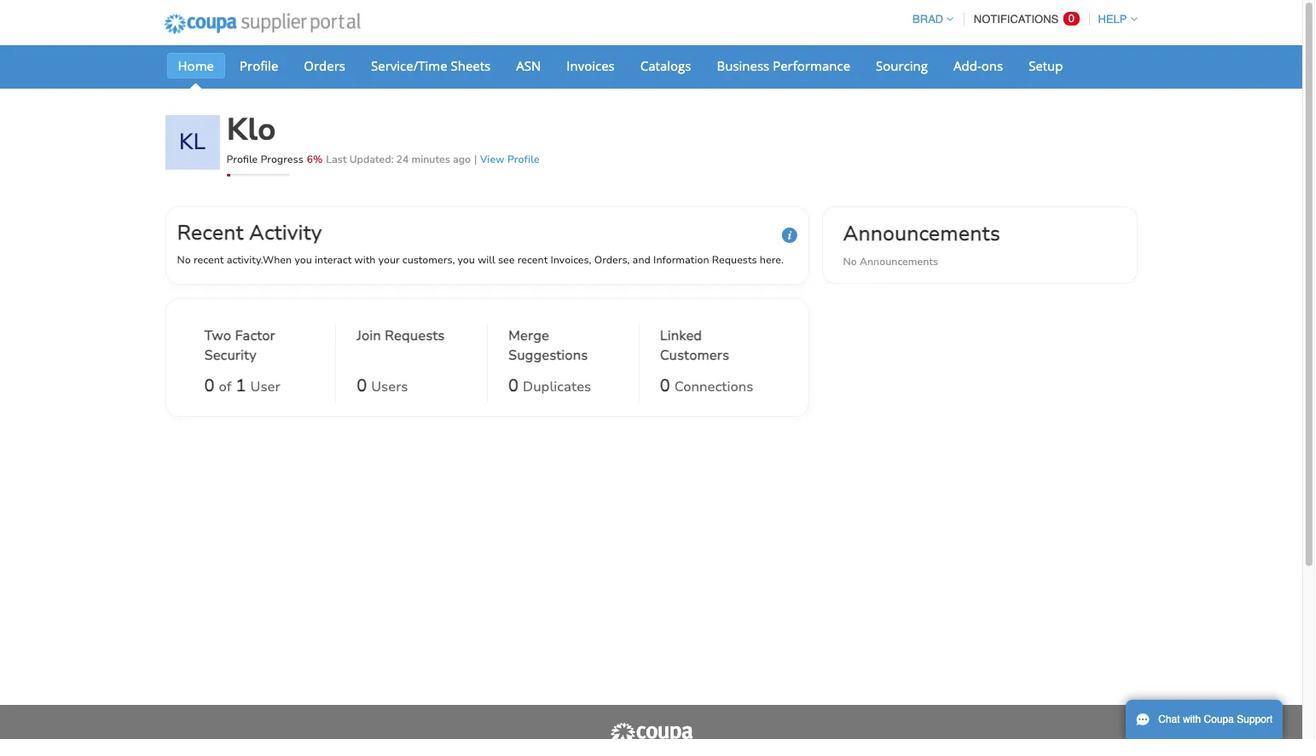 Task type: vqa. For each thing, say whether or not it's contained in the screenshot.
your
yes



Task type: locate. For each thing, give the bounding box(es) containing it.
coupa
[[1204, 714, 1235, 726]]

0 of 1 user
[[204, 375, 280, 398]]

recent right see
[[518, 253, 548, 267]]

0 left the duplicates
[[509, 375, 519, 398]]

sourcing
[[876, 57, 928, 74]]

requests left here.
[[712, 253, 757, 267]]

last
[[326, 153, 347, 166]]

no down the recent
[[177, 253, 191, 267]]

announcements
[[843, 220, 1001, 247], [860, 255, 939, 269]]

here.
[[760, 253, 784, 267]]

1 horizontal spatial recent
[[518, 253, 548, 267]]

0
[[1069, 12, 1075, 25], [204, 375, 215, 398], [357, 375, 367, 398], [509, 375, 519, 398], [660, 375, 670, 398]]

orders,
[[595, 253, 630, 267]]

service/time
[[371, 57, 448, 74]]

your
[[379, 253, 400, 267]]

join requests
[[357, 327, 445, 346]]

1 vertical spatial requests
[[385, 327, 445, 346]]

join
[[357, 327, 381, 346]]

0 down customers
[[660, 375, 670, 398]]

navigation containing notifications 0
[[905, 3, 1138, 36]]

help
[[1099, 13, 1128, 26]]

asn link
[[505, 53, 552, 79]]

with right "chat"
[[1183, 714, 1202, 726]]

two factor security
[[204, 327, 275, 365]]

klo
[[227, 109, 276, 151]]

orders link
[[293, 53, 357, 79]]

recent activity
[[177, 219, 322, 247]]

factor
[[235, 327, 275, 346]]

2 recent from the left
[[518, 253, 548, 267]]

with
[[354, 253, 376, 267], [1183, 714, 1202, 726]]

profile right home
[[240, 57, 278, 74]]

activity
[[249, 219, 322, 247]]

security
[[204, 346, 257, 365]]

two factor security link
[[204, 327, 315, 370]]

1 vertical spatial coupa supplier portal image
[[609, 723, 694, 740]]

0 vertical spatial announcements
[[843, 220, 1001, 247]]

two
[[204, 327, 231, 346]]

invoices link
[[556, 53, 626, 79]]

chat with coupa support
[[1159, 714, 1273, 726]]

0 left of
[[204, 375, 215, 398]]

merge suggestions link
[[509, 327, 618, 370]]

recent down the recent
[[194, 253, 224, 267]]

home
[[178, 57, 214, 74]]

no
[[177, 253, 191, 267], [843, 255, 857, 269]]

0 vertical spatial with
[[354, 253, 376, 267]]

users
[[371, 378, 408, 397]]

|
[[475, 153, 478, 166]]

business performance link
[[706, 53, 862, 79]]

0 horizontal spatial you
[[295, 253, 312, 267]]

no right here.
[[843, 255, 857, 269]]

0 horizontal spatial recent
[[194, 253, 224, 267]]

duplicates
[[523, 378, 592, 397]]

navigation
[[905, 3, 1138, 36]]

you
[[295, 253, 312, 267], [458, 253, 475, 267]]

profile right view
[[508, 153, 540, 166]]

1 horizontal spatial coupa supplier portal image
[[609, 723, 694, 740]]

chat
[[1159, 714, 1181, 726]]

0 duplicates
[[509, 375, 592, 398]]

catalogs link
[[630, 53, 703, 79]]

1 horizontal spatial you
[[458, 253, 475, 267]]

brad
[[913, 13, 944, 26]]

help link
[[1091, 13, 1138, 26]]

0 horizontal spatial coupa supplier portal image
[[152, 3, 372, 45]]

linked customers link
[[660, 327, 770, 370]]

orders
[[304, 57, 346, 74]]

coupa supplier portal image
[[152, 3, 372, 45], [609, 723, 694, 740]]

requests right join
[[385, 327, 445, 346]]

1 vertical spatial announcements
[[860, 255, 939, 269]]

0 left help
[[1069, 12, 1075, 25]]

1 horizontal spatial with
[[1183, 714, 1202, 726]]

with left the your
[[354, 253, 376, 267]]

recent
[[194, 253, 224, 267], [518, 253, 548, 267]]

1 horizontal spatial no
[[843, 255, 857, 269]]

you right when
[[295, 253, 312, 267]]

sourcing link
[[865, 53, 939, 79]]

0 vertical spatial requests
[[712, 253, 757, 267]]

and
[[633, 253, 651, 267]]

support
[[1238, 714, 1273, 726]]

0 users
[[357, 375, 408, 398]]

0 for 0 duplicates
[[509, 375, 519, 398]]

klo profile progress 6% last updated: 24 minutes ago | view profile
[[227, 109, 540, 166]]

view
[[480, 153, 505, 166]]

requests
[[712, 253, 757, 267], [385, 327, 445, 346]]

customers
[[660, 346, 730, 365]]

0 left the users
[[357, 375, 367, 398]]

will
[[478, 253, 496, 267]]

24
[[397, 153, 409, 166]]

linked customers
[[660, 327, 730, 365]]

profile
[[240, 57, 278, 74], [227, 153, 258, 166], [508, 153, 540, 166]]

asn
[[516, 57, 541, 74]]

information
[[654, 253, 710, 267]]

1 vertical spatial with
[[1183, 714, 1202, 726]]

add-ons
[[954, 57, 1004, 74]]

2 you from the left
[[458, 253, 475, 267]]

0 inside notifications 0
[[1069, 12, 1075, 25]]

notifications
[[974, 13, 1059, 26]]

additional information image
[[782, 228, 797, 243]]

linked
[[660, 327, 702, 346]]

you left will
[[458, 253, 475, 267]]

6%
[[307, 153, 323, 166]]



Task type: describe. For each thing, give the bounding box(es) containing it.
no inside announcements no announcements
[[843, 255, 857, 269]]

merge
[[509, 327, 549, 346]]

join requests link
[[357, 327, 445, 370]]

business
[[717, 57, 770, 74]]

business performance
[[717, 57, 851, 74]]

connections
[[675, 378, 754, 397]]

0 connections
[[660, 375, 754, 398]]

setup link
[[1018, 53, 1075, 79]]

no recent activity. when you interact with your customers, you will see recent invoices, orders, and information requests here.
[[177, 253, 784, 267]]

sheets
[[451, 57, 491, 74]]

add-
[[954, 57, 982, 74]]

of
[[219, 378, 232, 397]]

0 vertical spatial coupa supplier portal image
[[152, 3, 372, 45]]

profile link
[[229, 53, 290, 79]]

ago
[[453, 153, 471, 166]]

progress
[[261, 153, 304, 166]]

interact
[[315, 253, 352, 267]]

invoices,
[[551, 253, 592, 267]]

merge suggestions
[[509, 327, 588, 365]]

home link
[[167, 53, 225, 79]]

setup
[[1029, 57, 1064, 74]]

view profile link
[[480, 153, 540, 166]]

service/time sheets link
[[360, 53, 502, 79]]

add-ons link
[[943, 53, 1015, 79]]

1 horizontal spatial requests
[[712, 253, 757, 267]]

kl image
[[165, 115, 220, 170]]

customers,
[[403, 253, 455, 267]]

brad link
[[905, 13, 954, 26]]

chat with coupa support button
[[1126, 701, 1284, 740]]

updated:
[[350, 153, 394, 166]]

user
[[250, 378, 280, 397]]

kl
[[179, 127, 206, 157]]

announcements inside announcements no announcements
[[860, 255, 939, 269]]

1 recent from the left
[[194, 253, 224, 267]]

recent
[[177, 219, 244, 247]]

activity.
[[227, 253, 263, 267]]

0 horizontal spatial requests
[[385, 327, 445, 346]]

0 horizontal spatial no
[[177, 253, 191, 267]]

invoices
[[567, 57, 615, 74]]

announcements no announcements
[[843, 220, 1001, 269]]

0 for 0 of 1 user
[[204, 375, 215, 398]]

service/time sheets
[[371, 57, 491, 74]]

notifications 0
[[974, 12, 1075, 26]]

performance
[[773, 57, 851, 74]]

when
[[263, 253, 292, 267]]

catalogs
[[641, 57, 692, 74]]

with inside button
[[1183, 714, 1202, 726]]

ons
[[982, 57, 1004, 74]]

profile down klo
[[227, 153, 258, 166]]

1
[[236, 375, 246, 398]]

suggestions
[[509, 346, 588, 365]]

minutes
[[412, 153, 450, 166]]

0 for 0 connections
[[660, 375, 670, 398]]

see
[[498, 253, 515, 267]]

0 for 0 users
[[357, 375, 367, 398]]

0 horizontal spatial with
[[354, 253, 376, 267]]

1 you from the left
[[295, 253, 312, 267]]



